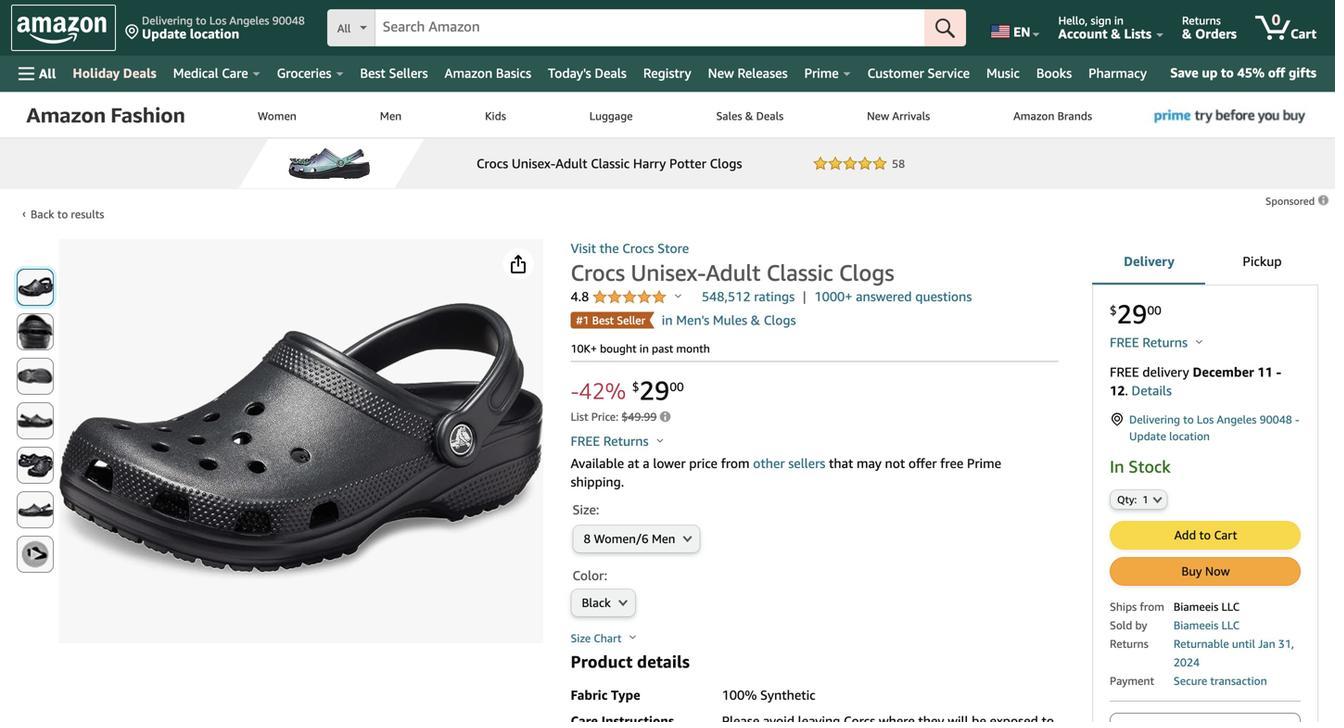 Task type: locate. For each thing, give the bounding box(es) containing it.
december
[[1193, 364, 1254, 380]]

returns down "sold"
[[1110, 637, 1149, 650]]

deals right holiday
[[123, 65, 156, 81]]

up
[[1202, 65, 1218, 80]]

los up 'medical care' link
[[209, 14, 226, 27]]

0 horizontal spatial $
[[632, 379, 639, 394]]

los inside the delivering to los angeles 90048 - update location
[[1197, 413, 1214, 426]]

1 vertical spatial all
[[39, 66, 56, 81]]

sellers
[[788, 456, 825, 471]]

0 horizontal spatial new
[[708, 65, 734, 81]]

arrivals
[[892, 109, 930, 122]]

sales
[[716, 109, 742, 122]]

free delivery
[[1110, 364, 1193, 380]]

1 horizontal spatial -
[[1276, 364, 1281, 380]]

returns inside biameeis llc returns
[[1110, 637, 1149, 650]]

1 horizontal spatial all
[[337, 22, 351, 35]]

1 horizontal spatial cart
[[1291, 26, 1316, 41]]

0 vertical spatial los
[[209, 14, 226, 27]]

0 horizontal spatial clogs
[[764, 312, 796, 328]]

now
[[1205, 564, 1230, 578]]

sellers
[[389, 65, 428, 81]]

care
[[222, 65, 248, 81]]

returnable until jan 31, 2024 payment
[[1110, 637, 1294, 687]]

29 down delivery link
[[1117, 299, 1147, 330]]

in left men's
[[662, 312, 673, 328]]

$ 29 00
[[1110, 299, 1161, 330]]

from inside ships from biameeis llc sold by
[[1140, 600, 1164, 613]]

1 vertical spatial in
[[662, 312, 673, 328]]

holiday deals
[[73, 65, 156, 81]]

back to results link
[[31, 208, 104, 221]]

1 vertical spatial 29
[[639, 375, 670, 406]]

to right back
[[57, 208, 68, 221]]

in
[[1114, 14, 1124, 27], [662, 312, 673, 328], [640, 342, 649, 355]]

deals for today's deals
[[595, 65, 627, 81]]

1 vertical spatial $
[[632, 379, 639, 394]]

all up "groceries" link
[[337, 22, 351, 35]]

free down $ 29 00
[[1110, 335, 1139, 350]]

2 horizontal spatial -
[[1295, 413, 1299, 426]]

to for add to cart
[[1199, 528, 1211, 542]]

to for delivering to los angeles 90048 - update location
[[1183, 413, 1194, 426]]

amazon for amazon brands
[[1013, 109, 1055, 122]]

dropdown image for size:
[[683, 535, 692, 542]]

navigation navigation
[[0, 0, 1335, 141]]

registry
[[643, 65, 691, 81]]

clogs down the ratings
[[764, 312, 796, 328]]

0 horizontal spatial from
[[721, 456, 750, 471]]

1
[[1142, 494, 1148, 506]]

free up the .
[[1110, 364, 1139, 380]]

location up stock
[[1169, 430, 1210, 443]]

to up 'medical' at the left top
[[196, 14, 206, 27]]

free for left popover icon
[[571, 433, 600, 449]]

0 vertical spatial in
[[1114, 14, 1124, 27]]

crocs down the
[[571, 259, 625, 286]]

price:
[[591, 410, 618, 423]]

llc inside ships from biameeis llc sold by
[[1221, 600, 1240, 613]]

to inside the delivering to los angeles 90048 - update location
[[1183, 413, 1194, 426]]

1 vertical spatial llc
[[1221, 619, 1240, 632]]

0 horizontal spatial -
[[571, 377, 579, 404]]

1 vertical spatial clogs
[[764, 312, 796, 328]]

0 vertical spatial 29
[[1117, 299, 1147, 330]]

90048 inside the delivering to los angeles 90048 - update location
[[1260, 413, 1292, 426]]

1 horizontal spatial update
[[1129, 430, 1166, 443]]

1 vertical spatial from
[[1140, 600, 1164, 613]]

location inside delivering to los angeles 90048 update location
[[190, 26, 239, 41]]

0 vertical spatial clogs
[[839, 259, 894, 286]]

0 vertical spatial from
[[721, 456, 750, 471]]

1 vertical spatial biameeis
[[1174, 619, 1218, 632]]

new left arrivals
[[867, 109, 889, 122]]

0 vertical spatial $
[[1110, 303, 1117, 317]]

new for new releases
[[708, 65, 734, 81]]

& right sales
[[745, 109, 753, 122]]

1 horizontal spatial amazon
[[1013, 109, 1055, 122]]

location inside the delivering to los angeles 90048 - update location
[[1169, 430, 1210, 443]]

0 vertical spatial 00
[[1147, 303, 1161, 317]]

1 vertical spatial free returns button
[[571, 432, 663, 451]]

delivering inside the delivering to los angeles 90048 - update location
[[1129, 413, 1180, 426]]

dropdown image right black
[[618, 599, 627, 606]]

clogs
[[839, 259, 894, 286], [764, 312, 796, 328]]

clogs up answered
[[839, 259, 894, 286]]

save
[[1170, 65, 1198, 80]]

& for sales
[[745, 109, 753, 122]]

prime
[[804, 65, 839, 81], [967, 456, 1001, 471]]

0 vertical spatial dropdown image
[[1153, 496, 1162, 503]]

update inside the delivering to los angeles 90048 - update location
[[1129, 430, 1166, 443]]

0 vertical spatial update
[[142, 26, 186, 41]]

29 up the $49.99
[[639, 375, 670, 406]]

holiday deals link
[[64, 60, 165, 86]]

location
[[190, 26, 239, 41], [1169, 430, 1210, 443]]

deals
[[123, 65, 156, 81], [595, 65, 627, 81], [756, 109, 784, 122]]

men right the 'women/6'
[[652, 532, 675, 546]]

0 horizontal spatial all
[[39, 66, 56, 81]]

1 horizontal spatial angeles
[[1217, 413, 1257, 426]]

dropdown image
[[1153, 496, 1162, 503], [683, 535, 692, 542], [618, 599, 627, 606]]

men inside men link
[[380, 109, 402, 122]]

0 horizontal spatial prime
[[804, 65, 839, 81]]

angeles down december
[[1217, 413, 1257, 426]]

2 horizontal spatial popover image
[[1196, 339, 1203, 344]]

1 vertical spatial prime
[[967, 456, 1001, 471]]

$ up the $49.99
[[632, 379, 639, 394]]

ships from biameeis llc sold by
[[1110, 600, 1240, 632]]

free returns down list price: $49.99
[[571, 433, 652, 449]]

0 horizontal spatial free returns button
[[571, 432, 663, 451]]

1 horizontal spatial delivering
[[1129, 413, 1180, 426]]

customer service link
[[859, 60, 978, 86]]

0 vertical spatial llc
[[1221, 600, 1240, 613]]

all inside search field
[[337, 22, 351, 35]]

- inside december 11 - 12
[[1276, 364, 1281, 380]]

delivering down the details
[[1129, 413, 1180, 426]]

1 vertical spatial dropdown image
[[683, 535, 692, 542]]

secure transaction button
[[1174, 673, 1267, 688]]

men down 'best sellers' link
[[380, 109, 402, 122]]

1 horizontal spatial 29
[[1117, 299, 1147, 330]]

1 horizontal spatial dropdown image
[[683, 535, 692, 542]]

prime try before you buy image
[[1146, 93, 1315, 138]]

1 horizontal spatial prime
[[967, 456, 1001, 471]]

biameeis up 'biameeis llc' link
[[1174, 600, 1218, 613]]

update up 'medical' at the left top
[[142, 26, 186, 41]]

2 vertical spatial in
[[640, 342, 649, 355]]

0 vertical spatial location
[[190, 26, 239, 41]]

1 biameeis from the top
[[1174, 600, 1218, 613]]

0 vertical spatial new
[[708, 65, 734, 81]]

delivering
[[142, 14, 193, 27], [1129, 413, 1180, 426]]

All search field
[[327, 9, 966, 48]]

los down december 11 - 12
[[1197, 413, 1214, 426]]

1 vertical spatial update
[[1129, 430, 1166, 443]]

angeles inside the delivering to los angeles 90048 - update location
[[1217, 413, 1257, 426]]

biameeis
[[1174, 600, 1218, 613], [1174, 619, 1218, 632]]

payment
[[1110, 674, 1154, 687]]

best
[[360, 65, 385, 81], [592, 314, 614, 327]]

delivering up 'medical' at the left top
[[142, 14, 193, 27]]

1 vertical spatial delivering
[[1129, 413, 1180, 426]]

1 horizontal spatial location
[[1169, 430, 1210, 443]]

1 horizontal spatial 00
[[1147, 303, 1161, 317]]

shipping.
[[571, 474, 624, 490]]

1 horizontal spatial 90048
[[1260, 413, 1292, 426]]

2 vertical spatial popover image
[[657, 438, 663, 443]]

0 vertical spatial amazon
[[445, 65, 493, 81]]

1 vertical spatial crocs
[[571, 259, 625, 286]]

dropdown image right 8 women/6 men
[[683, 535, 692, 542]]

0 horizontal spatial delivering
[[142, 14, 193, 27]]

music link
[[978, 60, 1028, 86]]

cart inside 'navigation' navigation
[[1291, 26, 1316, 41]]

delivery
[[1124, 254, 1175, 269]]

& left "lists"
[[1111, 26, 1121, 41]]

1 horizontal spatial $
[[1110, 303, 1117, 317]]

in inside 'navigation' navigation
[[1114, 14, 1124, 27]]

0 vertical spatial delivering
[[142, 14, 193, 27]]

from right price
[[721, 456, 750, 471]]

angeles for update
[[1217, 413, 1257, 426]]

0 vertical spatial biameeis
[[1174, 600, 1218, 613]]

prime inside 'navigation' navigation
[[804, 65, 839, 81]]

biameeis llc link
[[1174, 619, 1240, 632]]

delivering inside delivering to los angeles 90048 update location
[[142, 14, 193, 27]]

to inside delivering to los angeles 90048 update location
[[196, 14, 206, 27]]

in
[[1110, 457, 1124, 477]]

new left "releases"
[[708, 65, 734, 81]]

0 vertical spatial all
[[337, 22, 351, 35]]

free down list
[[571, 433, 600, 449]]

prime right "releases"
[[804, 65, 839, 81]]

0 horizontal spatial deals
[[123, 65, 156, 81]]

deals for holiday deals
[[123, 65, 156, 81]]

new releases link
[[700, 60, 796, 86]]

sponsored link
[[1266, 192, 1330, 210]]

kids link
[[443, 93, 548, 137]]

0 horizontal spatial amazon
[[445, 65, 493, 81]]

music
[[986, 65, 1020, 81]]

update
[[142, 26, 186, 41], [1129, 430, 1166, 443]]

0 vertical spatial free returns button
[[1110, 333, 1203, 352]]

0 vertical spatial 90048
[[272, 14, 305, 27]]

bought
[[600, 342, 637, 355]]

ratings
[[754, 289, 795, 304]]

crocs unisex-adult classic clogs image
[[59, 303, 543, 580]]

dropdown image right "1"
[[1153, 496, 1162, 503]]

to down december 11 - 12
[[1183, 413, 1194, 426]]

biameeis inside ships from biameeis llc sold by
[[1174, 600, 1218, 613]]

cart up now
[[1214, 528, 1237, 542]]

registry link
[[635, 60, 700, 86]]

medical
[[173, 65, 218, 81]]

$49.99
[[621, 410, 657, 423]]

& inside 'returns & orders'
[[1182, 26, 1192, 41]]

0 vertical spatial cart
[[1291, 26, 1316, 41]]

2 vertical spatial dropdown image
[[618, 599, 627, 606]]

1 vertical spatial cart
[[1214, 528, 1237, 542]]

tab list
[[1092, 238, 1318, 286]]

0 horizontal spatial cart
[[1214, 528, 1237, 542]]

returns up the delivery
[[1142, 335, 1188, 350]]

unisex-
[[631, 259, 706, 286]]

update inside delivering to los angeles 90048 update location
[[142, 26, 186, 41]]

best right #1 at the top left
[[592, 314, 614, 327]]

all inside button
[[39, 66, 56, 81]]

amazon brands
[[1013, 109, 1092, 122]]

0 horizontal spatial 00
[[670, 379, 684, 394]]

returns
[[1182, 14, 1221, 27], [1142, 335, 1188, 350], [603, 433, 649, 449], [1110, 637, 1149, 650]]

other sellers link
[[753, 456, 825, 471]]

angeles inside delivering to los angeles 90048 update location
[[229, 14, 269, 27]]

to right 'add'
[[1199, 528, 1211, 542]]

to right the up
[[1221, 65, 1234, 80]]

to inside the ‹ back to results
[[57, 208, 68, 221]]

all down the amazon "image"
[[39, 66, 56, 81]]

in left past at the top of page
[[640, 342, 649, 355]]

medical care
[[173, 65, 248, 81]]

back
[[31, 208, 54, 221]]

amazon for amazon basics
[[445, 65, 493, 81]]

0 vertical spatial popover image
[[675, 293, 681, 298]]

0 vertical spatial free returns
[[1110, 335, 1191, 350]]

popover image
[[675, 293, 681, 298], [1196, 339, 1203, 344], [657, 438, 663, 443]]

buy
[[1182, 564, 1202, 578]]

& left orders
[[1182, 26, 1192, 41]]

0 vertical spatial prime
[[804, 65, 839, 81]]

$
[[1110, 303, 1117, 317], [632, 379, 639, 394]]

delivering for location
[[142, 14, 193, 27]]

women
[[258, 109, 297, 122]]

‹
[[22, 207, 26, 220]]

1 horizontal spatial popover image
[[675, 293, 681, 298]]

in right sign
[[1114, 14, 1124, 27]]

90048 down 11
[[1260, 413, 1292, 426]]

sold
[[1110, 619, 1132, 632]]

amazon left basics
[[445, 65, 493, 81]]

2 biameeis from the top
[[1174, 619, 1218, 632]]

angeles up care
[[229, 14, 269, 27]]

sales & deals
[[716, 109, 784, 122]]

00 down past at the top of page
[[670, 379, 684, 394]]

0 horizontal spatial update
[[142, 26, 186, 41]]

leave feedback on sponsored ad element
[[1266, 195, 1330, 207]]

los inside delivering to los angeles 90048 update location
[[209, 14, 226, 27]]

stock
[[1129, 457, 1171, 477]]

None submit
[[924, 9, 966, 46], [18, 270, 53, 305], [18, 314, 53, 350], [18, 359, 53, 394], [18, 403, 53, 439], [18, 448, 53, 483], [18, 492, 53, 528], [18, 537, 53, 572], [924, 9, 966, 46], [18, 270, 53, 305], [18, 314, 53, 350], [18, 359, 53, 394], [18, 403, 53, 439], [18, 448, 53, 483], [18, 492, 53, 528], [18, 537, 53, 572]]

1 vertical spatial 90048
[[1260, 413, 1292, 426]]

location up medical care
[[190, 26, 239, 41]]

31,
[[1278, 637, 1294, 650]]

1 vertical spatial 00
[[670, 379, 684, 394]]

00 down delivery link
[[1147, 303, 1161, 317]]

new arrivals link
[[825, 93, 972, 137]]

1 vertical spatial new
[[867, 109, 889, 122]]

0 vertical spatial free
[[1110, 335, 1139, 350]]

None radio
[[1110, 713, 1301, 722]]

in for sign
[[1114, 14, 1124, 27]]

los for location
[[209, 14, 226, 27]]

1 horizontal spatial deals
[[595, 65, 627, 81]]

90048 up groceries
[[272, 14, 305, 27]]

update up stock
[[1129, 430, 1166, 443]]

black
[[582, 596, 611, 610]]

cart right 0
[[1291, 26, 1316, 41]]

price
[[689, 456, 718, 471]]

1 llc from the top
[[1221, 600, 1240, 613]]

10k+
[[571, 342, 597, 355]]

1 vertical spatial location
[[1169, 430, 1210, 443]]

available at a lower price from other sellers
[[571, 456, 825, 471]]

0 horizontal spatial in
[[640, 342, 649, 355]]

popover image down unisex-
[[675, 293, 681, 298]]

1 vertical spatial los
[[1197, 413, 1214, 426]]

past
[[652, 342, 673, 355]]

from up by
[[1140, 600, 1164, 613]]

0 horizontal spatial los
[[209, 14, 226, 27]]

secure transaction
[[1174, 674, 1267, 687]]

returns up at
[[603, 433, 649, 449]]

deals right sales
[[756, 109, 784, 122]]

add
[[1174, 528, 1196, 542]]

& for returns
[[1182, 26, 1192, 41]]

llc up until
[[1221, 619, 1240, 632]]

amazon left brands
[[1013, 109, 1055, 122]]

1 horizontal spatial new
[[867, 109, 889, 122]]

men's
[[676, 312, 709, 328]]

2 vertical spatial free
[[571, 433, 600, 449]]

biameeis up returnable
[[1174, 619, 1218, 632]]

1 vertical spatial free returns
[[571, 433, 652, 449]]

visit the crocs store
[[571, 241, 689, 256]]

best left sellers at the left of the page
[[360, 65, 385, 81]]

llc up 'biameeis llc' link
[[1221, 600, 1240, 613]]

list price: $49.99
[[571, 410, 657, 423]]

1 vertical spatial men
[[652, 532, 675, 546]]

2024
[[1174, 656, 1200, 669]]

prime right free
[[967, 456, 1001, 471]]

29
[[1117, 299, 1147, 330], [639, 375, 670, 406]]

free returns button up 'free delivery'
[[1110, 333, 1203, 352]]

free returns button down list price: $49.99
[[571, 432, 663, 451]]

1 vertical spatial angeles
[[1217, 413, 1257, 426]]

free returns up 'free delivery'
[[1110, 335, 1191, 350]]

llc
[[1221, 600, 1240, 613], [1221, 619, 1240, 632]]

1 horizontal spatial clogs
[[839, 259, 894, 286]]

2 llc from the top
[[1221, 619, 1240, 632]]

0 horizontal spatial 90048
[[272, 14, 305, 27]]

questions
[[915, 289, 972, 304]]

-42% $ 29 00
[[571, 375, 684, 406]]

0 vertical spatial best
[[360, 65, 385, 81]]

deals right today's
[[595, 65, 627, 81]]

delivering for update
[[1129, 413, 1180, 426]]

00
[[1147, 303, 1161, 317], [670, 379, 684, 394]]

0 horizontal spatial angeles
[[229, 14, 269, 27]]

that
[[829, 456, 853, 471]]

crocs right the
[[622, 241, 654, 256]]

90048 inside delivering to los angeles 90048 update location
[[272, 14, 305, 27]]

0 vertical spatial men
[[380, 109, 402, 122]]

popover image up december
[[1196, 339, 1203, 344]]

$ down delivery link
[[1110, 303, 1117, 317]]

popover image up 'lower'
[[657, 438, 663, 443]]

returns up the up
[[1182, 14, 1221, 27]]



Task type: describe. For each thing, give the bounding box(es) containing it.
clogs for in men's mules & clogs
[[764, 312, 796, 328]]

0 horizontal spatial 29
[[639, 375, 670, 406]]

tab list containing delivery
[[1092, 238, 1318, 286]]

biameeis inside biameeis llc returns
[[1174, 619, 1218, 632]]

product details
[[571, 652, 690, 672]]

chart
[[594, 632, 622, 645]]

women link
[[216, 93, 338, 137]]

angeles for location
[[229, 14, 269, 27]]

& down 548,512 ratings 'link'
[[751, 312, 760, 328]]

today's deals link
[[540, 60, 635, 86]]

1 vertical spatial popover image
[[1196, 339, 1203, 344]]

#1
[[576, 314, 589, 327]]

medical care link
[[165, 60, 268, 86]]

returns inside 'returns & orders'
[[1182, 14, 1221, 27]]

best inside 'navigation' navigation
[[360, 65, 385, 81]]

amazon fashion image
[[26, 93, 204, 139]]

100%
[[722, 687, 757, 703]]

the
[[599, 241, 619, 256]]

2 horizontal spatial dropdown image
[[1153, 496, 1162, 503]]

45%
[[1237, 65, 1265, 80]]

1 horizontal spatial in
[[662, 312, 673, 328]]

in men's mules & clogs
[[662, 312, 796, 328]]

save up to 45% off gifts link
[[1163, 61, 1324, 85]]

Buy Now submit
[[1111, 558, 1300, 585]]

12
[[1110, 383, 1125, 398]]

- inside -42% $ 29 00
[[571, 377, 579, 404]]

new for new arrivals
[[867, 109, 889, 122]]

to for delivering to los angeles 90048 update location
[[196, 14, 206, 27]]

releases
[[737, 65, 788, 81]]

lower
[[653, 456, 686, 471]]

a
[[643, 456, 650, 471]]

Add to Cart submit
[[1111, 522, 1300, 549]]

delivery
[[1142, 364, 1189, 380]]

llc inside biameeis llc returns
[[1221, 619, 1240, 632]]

amazon basics link
[[436, 60, 540, 86]]

visit
[[571, 241, 596, 256]]

mules
[[713, 312, 747, 328]]

luggage
[[589, 109, 633, 122]]

90048 for -
[[1260, 413, 1292, 426]]

results
[[71, 208, 104, 221]]

1000+
[[814, 289, 852, 304]]

0 horizontal spatial free returns
[[571, 433, 652, 449]]

sign
[[1091, 14, 1111, 27]]

popover image
[[630, 635, 636, 639]]

buy now
[[1182, 564, 1230, 578]]

store
[[657, 241, 689, 256]]

clogs for crocs unisex-adult classic clogs
[[839, 259, 894, 286]]

0 vertical spatial crocs
[[622, 241, 654, 256]]

fabric
[[571, 687, 608, 703]]

2 horizontal spatial deals
[[756, 109, 784, 122]]

returnable until jan 31, 2024 button
[[1174, 635, 1294, 669]]

best sellers link
[[352, 60, 436, 86]]

not
[[885, 456, 905, 471]]

8 women/6 men
[[584, 532, 675, 546]]

seller
[[617, 314, 645, 327]]

color:
[[572, 568, 607, 583]]

gifts
[[1289, 65, 1316, 80]]

90048 for update
[[272, 14, 305, 27]]

100% synthetic
[[722, 687, 816, 703]]

1 horizontal spatial free returns
[[1110, 335, 1191, 350]]

$ inside $ 29 00
[[1110, 303, 1117, 317]]

free
[[940, 456, 964, 471]]

new releases
[[708, 65, 788, 81]]

.
[[1125, 383, 1128, 398]]

size chart button
[[571, 630, 636, 645]]

new arrivals
[[867, 109, 930, 122]]

popover image inside 4.8 button
[[675, 293, 681, 298]]

transaction
[[1210, 674, 1267, 687]]

& for account
[[1111, 26, 1121, 41]]

qty:
[[1117, 494, 1137, 506]]

hello, sign in
[[1058, 14, 1124, 27]]

1 vertical spatial free
[[1110, 364, 1139, 380]]

00 inside $ 29 00
[[1147, 303, 1161, 317]]

books link
[[1028, 60, 1080, 86]]

to inside the save up to 45% off gifts link
[[1221, 65, 1234, 80]]

pickup
[[1243, 254, 1282, 269]]

amazon image
[[17, 17, 107, 45]]

prime inside that may not offer free prime shipping.
[[967, 456, 1001, 471]]

hello,
[[1058, 14, 1088, 27]]

customer
[[867, 65, 924, 81]]

amazon basics
[[445, 65, 531, 81]]

00 inside -42% $ 29 00
[[670, 379, 684, 394]]

548,512 ratings link
[[702, 289, 795, 304]]

8
[[584, 532, 591, 546]]

today's
[[548, 65, 591, 81]]

size
[[571, 632, 591, 645]]

0 horizontal spatial popover image
[[657, 438, 663, 443]]

classic
[[766, 259, 833, 286]]

dropdown image for color:
[[618, 599, 627, 606]]

women/6
[[594, 532, 649, 546]]

0
[[1272, 11, 1281, 28]]

ships
[[1110, 600, 1137, 613]]

11
[[1258, 364, 1273, 380]]

in for bought
[[640, 342, 649, 355]]

service
[[928, 65, 970, 81]]

en link
[[980, 5, 1048, 51]]

Search Amazon text field
[[375, 10, 924, 45]]

sponsored
[[1266, 195, 1317, 207]]

- inside the delivering to los angeles 90048 - update location
[[1295, 413, 1299, 426]]

4.8
[[571, 289, 592, 304]]

groceries
[[277, 65, 331, 81]]

biameeis llc returns
[[1110, 619, 1240, 650]]

. details
[[1125, 383, 1172, 398]]

groceries link
[[268, 60, 352, 86]]

1000+ answered questions link
[[814, 287, 972, 306]]

brands
[[1057, 109, 1092, 122]]

offer
[[908, 456, 937, 471]]

jan
[[1258, 637, 1275, 650]]

best sellers
[[360, 65, 428, 81]]

basics
[[496, 65, 531, 81]]

size:
[[572, 502, 599, 517]]

los for update
[[1197, 413, 1214, 426]]

delivering to los angeles 90048 update location
[[142, 14, 305, 41]]

1 horizontal spatial men
[[652, 532, 675, 546]]

sales & deals link
[[674, 93, 825, 137]]

1 horizontal spatial best
[[592, 314, 614, 327]]

at
[[628, 456, 639, 471]]

free for middle popover icon
[[1110, 335, 1139, 350]]

all button
[[10, 56, 64, 92]]

other
[[753, 456, 785, 471]]

visit the crocs store link
[[571, 241, 689, 256]]

today's deals
[[548, 65, 627, 81]]

$ inside -42% $ 29 00
[[632, 379, 639, 394]]



Task type: vqa. For each thing, say whether or not it's contained in the screenshot.
leftmost u1
no



